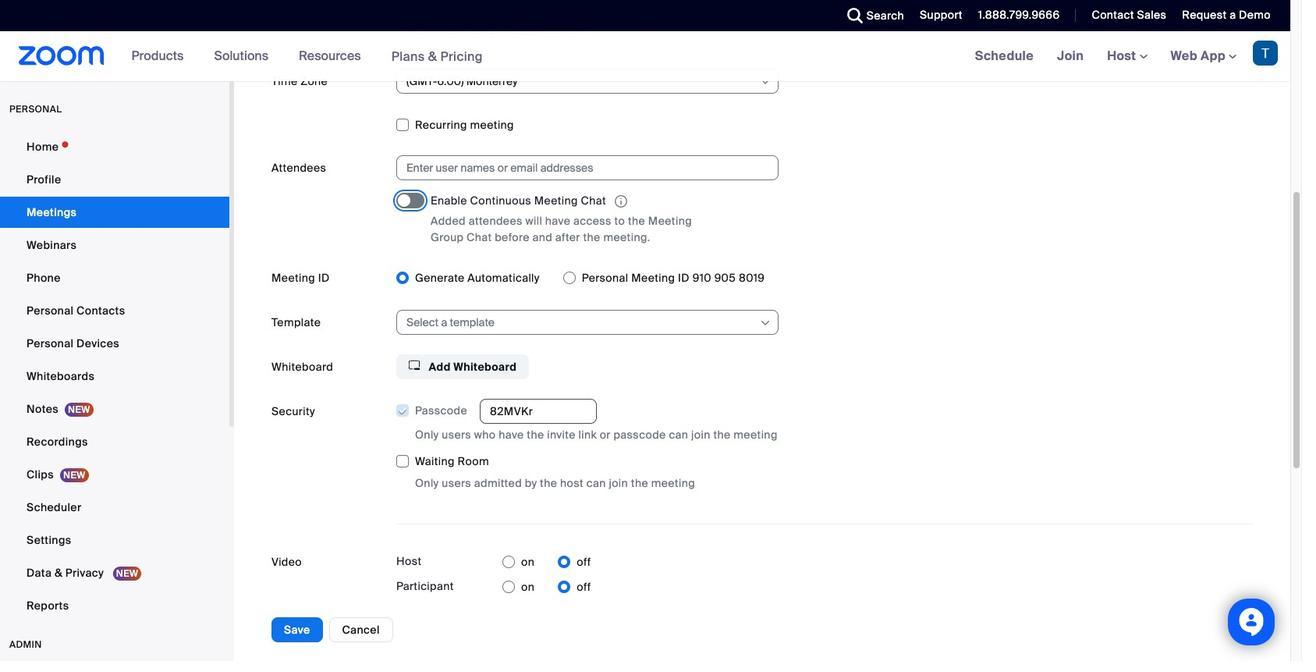 Task type: locate. For each thing, give the bounding box(es) containing it.
link
[[579, 428, 597, 442]]

meeting down 'meeting.'
[[632, 271, 675, 285]]

1 vertical spatial meeting
[[734, 428, 778, 442]]

only up "waiting"
[[415, 428, 439, 442]]

1 vertical spatial have
[[499, 428, 524, 442]]

meeting inside option group
[[632, 271, 675, 285]]

2 whiteboard from the left
[[454, 360, 517, 374]]

have for the
[[499, 428, 524, 442]]

phone
[[27, 271, 61, 285]]

personal inside personal contacts link
[[27, 304, 74, 318]]

to
[[615, 214, 625, 228]]

can right passcode
[[669, 428, 689, 442]]

cancel
[[342, 623, 380, 637]]

product information navigation
[[120, 31, 495, 82]]

request a demo link
[[1171, 0, 1291, 31], [1183, 8, 1271, 22]]

the
[[628, 214, 646, 228], [583, 230, 601, 244], [527, 428, 544, 442], [714, 428, 731, 442], [540, 476, 557, 490], [631, 476, 648, 490]]

reports link
[[0, 590, 229, 621]]

0 vertical spatial &
[[428, 48, 437, 64]]

resources
[[299, 48, 361, 64]]

personal inside meeting id option group
[[582, 271, 629, 285]]

upgrade
[[510, 23, 556, 37]]

0 horizontal spatial &
[[55, 566, 63, 580]]

waiting room
[[415, 455, 489, 469]]

time?
[[471, 23, 501, 37]]

save
[[284, 623, 310, 637]]

by
[[525, 476, 537, 490]]

support link
[[908, 0, 967, 31], [920, 8, 963, 22]]

1 vertical spatial &
[[55, 566, 63, 580]]

devices
[[77, 336, 119, 350]]

id up template
[[318, 271, 330, 285]]

1 on from the top
[[521, 555, 535, 569]]

on down host option group
[[521, 580, 535, 594]]

0 horizontal spatial join
[[609, 476, 628, 490]]

solutions
[[214, 48, 269, 64]]

meeting.
[[604, 230, 651, 244]]

on for host
[[521, 555, 535, 569]]

1 vertical spatial on
[[521, 580, 535, 594]]

0 vertical spatial users
[[442, 428, 471, 442]]

chat down the attendees
[[467, 230, 492, 244]]

security group
[[396, 399, 1253, 492]]

personal menu menu
[[0, 131, 229, 623]]

a
[[1230, 8, 1236, 22]]

2 off from the top
[[577, 580, 591, 594]]

meeting inside application
[[534, 194, 578, 208]]

will
[[526, 214, 542, 228]]

2 on from the top
[[521, 580, 535, 594]]

personal devices
[[27, 336, 119, 350]]

0 horizontal spatial chat
[[467, 230, 492, 244]]

personal inside 'personal devices' link
[[27, 336, 74, 350]]

meeting inside added attendees will have access to the meeting group chat before and after the meeting.
[[648, 214, 692, 228]]

host up participant
[[396, 554, 422, 568]]

1 vertical spatial users
[[442, 476, 471, 490]]

whiteboard
[[272, 360, 333, 374], [454, 360, 517, 374]]

off down host option group
[[577, 580, 591, 594]]

0 vertical spatial host
[[1108, 48, 1140, 64]]

personal
[[9, 103, 62, 116]]

2 horizontal spatial meeting
[[734, 428, 778, 442]]

0 horizontal spatial host
[[396, 554, 422, 568]]

personal up the whiteboards
[[27, 336, 74, 350]]

host inside meetings navigation
[[1108, 48, 1140, 64]]

banner containing products
[[0, 31, 1291, 82]]

have up after
[[545, 214, 571, 228]]

contact
[[1092, 8, 1135, 22]]

join right passcode
[[692, 428, 711, 442]]

0 horizontal spatial id
[[318, 271, 330, 285]]

2 vertical spatial personal
[[27, 336, 74, 350]]

whiteboards
[[27, 369, 95, 383]]

on
[[521, 555, 535, 569], [521, 580, 535, 594]]

910
[[693, 271, 712, 285]]

1 horizontal spatial meeting
[[651, 476, 695, 490]]

home
[[27, 140, 59, 154]]

8019
[[739, 271, 765, 285]]

0 horizontal spatial have
[[499, 428, 524, 442]]

meeting up 'meeting.'
[[648, 214, 692, 228]]

zone
[[301, 74, 328, 88]]

personal down phone
[[27, 304, 74, 318]]

1 whiteboard from the left
[[272, 360, 333, 374]]

id
[[318, 271, 330, 285], [678, 271, 690, 285]]

&
[[428, 48, 437, 64], [55, 566, 63, 580]]

host down contact sales
[[1108, 48, 1140, 64]]

0 vertical spatial personal
[[582, 271, 629, 285]]

off inside host option group
[[577, 555, 591, 569]]

2 id from the left
[[678, 271, 690, 285]]

personal contacts link
[[0, 295, 229, 326]]

whiteboard right add
[[454, 360, 517, 374]]

have right who
[[499, 428, 524, 442]]

invite
[[547, 428, 576, 442]]

None text field
[[480, 399, 597, 424]]

only
[[415, 428, 439, 442], [415, 476, 439, 490]]

recurring meeting
[[415, 118, 514, 132]]

0 vertical spatial chat
[[581, 194, 606, 208]]

0 vertical spatial have
[[545, 214, 571, 228]]

added attendees will have access to the meeting group chat before and after the meeting.
[[431, 214, 692, 244]]

can right host
[[587, 476, 606, 490]]

personal contacts
[[27, 304, 125, 318]]

& inside "personal menu" menu
[[55, 566, 63, 580]]

have inside the security group
[[499, 428, 524, 442]]

join
[[692, 428, 711, 442], [609, 476, 628, 490]]

chat up access
[[581, 194, 606, 208]]

1 vertical spatial off
[[577, 580, 591, 594]]

before
[[495, 230, 530, 244]]

app
[[1201, 48, 1226, 64]]

only for only users admitted by the host can join the meeting
[[415, 476, 439, 490]]

& for privacy
[[55, 566, 63, 580]]

1 users from the top
[[442, 428, 471, 442]]

host
[[560, 476, 584, 490]]

now
[[559, 23, 583, 37]]

1 horizontal spatial &
[[428, 48, 437, 64]]

0 horizontal spatial whiteboard
[[272, 360, 333, 374]]

2 users from the top
[[442, 476, 471, 490]]

and
[[533, 230, 553, 244]]

users down waiting room
[[442, 476, 471, 490]]

0 vertical spatial on
[[521, 555, 535, 569]]

schedule link
[[964, 31, 1046, 81]]

off up participant option group
[[577, 555, 591, 569]]

whiteboard down template
[[272, 360, 333, 374]]

& inside 'product information' "navigation"
[[428, 48, 437, 64]]

data
[[27, 566, 52, 580]]

0 vertical spatial join
[[692, 428, 711, 442]]

1 horizontal spatial whiteboard
[[454, 360, 517, 374]]

id left 910
[[678, 271, 690, 285]]

have
[[545, 214, 571, 228], [499, 428, 524, 442]]

phone link
[[0, 262, 229, 293]]

1 vertical spatial only
[[415, 476, 439, 490]]

1 off from the top
[[577, 555, 591, 569]]

1.888.799.9666 button
[[967, 0, 1064, 31], [978, 8, 1060, 22]]

on inside participant option group
[[521, 580, 535, 594]]

have inside added attendees will have access to the meeting group chat before and after the meeting.
[[545, 214, 571, 228]]

added
[[431, 214, 466, 228]]

1 vertical spatial chat
[[467, 230, 492, 244]]

meeting
[[534, 194, 578, 208], [648, 214, 692, 228], [272, 271, 315, 285], [632, 271, 675, 285]]

only down "waiting"
[[415, 476, 439, 490]]

demo
[[1239, 8, 1271, 22]]

1 vertical spatial can
[[587, 476, 606, 490]]

0 vertical spatial off
[[577, 555, 591, 569]]

1 vertical spatial personal
[[27, 304, 74, 318]]

0 vertical spatial can
[[669, 428, 689, 442]]

1 horizontal spatial id
[[678, 271, 690, 285]]

contact sales link
[[1080, 0, 1171, 31], [1092, 8, 1167, 22]]

profile picture image
[[1253, 41, 1278, 66]]

more
[[441, 23, 469, 37]]

on up participant option group
[[521, 555, 535, 569]]

0 vertical spatial only
[[415, 428, 439, 442]]

off inside participant option group
[[577, 580, 591, 594]]

join
[[1057, 48, 1084, 64]]

zoom logo image
[[19, 46, 104, 66]]

profile link
[[0, 164, 229, 195]]

1 horizontal spatial chat
[[581, 194, 606, 208]]

users up waiting room
[[442, 428, 471, 442]]

0 horizontal spatial can
[[587, 476, 606, 490]]

enable continuous meeting chat
[[431, 194, 606, 208]]

join right host
[[609, 476, 628, 490]]

off
[[577, 555, 591, 569], [577, 580, 591, 594]]

& right data
[[55, 566, 63, 580]]

0 vertical spatial meeting
[[470, 118, 514, 132]]

whiteboards link
[[0, 361, 229, 392]]

passcode
[[614, 428, 666, 442]]

show options image
[[759, 317, 772, 330]]

pricing
[[441, 48, 483, 64]]

1 horizontal spatial have
[[545, 214, 571, 228]]

id inside option group
[[678, 271, 690, 285]]

1 horizontal spatial host
[[1108, 48, 1140, 64]]

banner
[[0, 31, 1291, 82]]

personal
[[582, 271, 629, 285], [27, 304, 74, 318], [27, 336, 74, 350]]

on inside host option group
[[521, 555, 535, 569]]

can
[[669, 428, 689, 442], [587, 476, 606, 490]]

meeting up added attendees will have access to the meeting group chat before and after the meeting.
[[534, 194, 578, 208]]

settings
[[27, 533, 71, 547]]

search button
[[836, 0, 908, 31]]

1 only from the top
[[415, 428, 439, 442]]

meeting id option group
[[396, 266, 1253, 290]]

2 only from the top
[[415, 476, 439, 490]]

& right "plans"
[[428, 48, 437, 64]]

1 horizontal spatial join
[[692, 428, 711, 442]]

personal down 'meeting.'
[[582, 271, 629, 285]]

host
[[1108, 48, 1140, 64], [396, 554, 422, 568]]

1 horizontal spatial can
[[669, 428, 689, 442]]

select meeting template text field
[[407, 311, 759, 334]]

only users admitted by the host can join the meeting
[[415, 476, 695, 490]]

Persistent Chat, enter email address,Enter user names or email addresses text field
[[407, 156, 755, 179]]

whiteboard inside button
[[454, 360, 517, 374]]



Task type: describe. For each thing, give the bounding box(es) containing it.
data & privacy
[[27, 566, 107, 580]]

notes link
[[0, 393, 229, 425]]

meeting up template
[[272, 271, 315, 285]]

meetings navigation
[[964, 31, 1291, 82]]

upgrade now link
[[507, 23, 583, 37]]

personal for personal meeting id 910 905 8019
[[582, 271, 629, 285]]

1.888.799.9666
[[978, 8, 1060, 22]]

recordings link
[[0, 426, 229, 457]]

on for participant
[[521, 580, 535, 594]]

template
[[272, 315, 321, 330]]

products button
[[132, 31, 191, 81]]

who
[[474, 428, 496, 442]]

passcode
[[415, 404, 467, 418]]

participant option group
[[503, 575, 591, 600]]

continuous
[[470, 194, 532, 208]]

add whiteboard button
[[396, 354, 529, 379]]

data & privacy link
[[0, 557, 229, 588]]

notes
[[27, 402, 59, 416]]

need
[[409, 23, 438, 37]]

solutions button
[[214, 31, 276, 81]]

recurring
[[415, 118, 467, 132]]

search
[[867, 9, 905, 23]]

web app
[[1171, 48, 1226, 64]]

chat inside application
[[581, 194, 606, 208]]

905
[[715, 271, 736, 285]]

clips
[[27, 467, 54, 482]]

or
[[600, 428, 611, 442]]

personal devices link
[[0, 328, 229, 359]]

enable continuous meeting chat application
[[431, 193, 727, 210]]

add whiteboard
[[426, 360, 517, 374]]

room
[[458, 455, 489, 469]]

users for who
[[442, 428, 471, 442]]

sales
[[1137, 8, 1167, 22]]

add
[[429, 360, 451, 374]]

profile
[[27, 172, 61, 187]]

contact sales
[[1092, 8, 1167, 22]]

1 vertical spatial join
[[609, 476, 628, 490]]

& for pricing
[[428, 48, 437, 64]]

personal meeting id 910 905 8019
[[582, 271, 765, 285]]

2 vertical spatial meeting
[[651, 476, 695, 490]]

host button
[[1108, 48, 1148, 64]]

cancel button
[[329, 617, 393, 642]]

webinars link
[[0, 229, 229, 261]]

users for admitted
[[442, 476, 471, 490]]

video
[[272, 555, 302, 569]]

automatically
[[468, 271, 540, 285]]

personal for personal contacts
[[27, 304, 74, 318]]

close image
[[997, 7, 1016, 23]]

only users who have the invite link or passcode can join the meeting
[[415, 428, 778, 442]]

home link
[[0, 131, 229, 162]]

off for host
[[577, 555, 591, 569]]

products
[[132, 48, 184, 64]]

host option group
[[503, 550, 591, 575]]

enable
[[431, 194, 467, 208]]

settings link
[[0, 524, 229, 556]]

security
[[272, 404, 315, 418]]

none text field inside the security group
[[480, 399, 597, 424]]

request a demo
[[1183, 8, 1271, 22]]

join link
[[1046, 31, 1096, 81]]

support
[[920, 8, 963, 22]]

admin
[[9, 638, 42, 651]]

options
[[272, 622, 314, 636]]

scheduler
[[27, 500, 81, 514]]

personal for personal devices
[[27, 336, 74, 350]]

1 id from the left
[[318, 271, 330, 285]]

access
[[574, 214, 612, 228]]

have for access
[[545, 214, 571, 228]]

plans
[[391, 48, 425, 64]]

web
[[1171, 48, 1198, 64]]

meetings link
[[0, 197, 229, 228]]

time zone
[[272, 74, 328, 88]]

need more time? upgrade now
[[409, 23, 583, 37]]

0 horizontal spatial meeting
[[470, 118, 514, 132]]

privacy
[[65, 566, 104, 580]]

schedule
[[975, 48, 1034, 64]]

admitted
[[474, 476, 522, 490]]

after
[[556, 230, 580, 244]]

resources button
[[299, 31, 368, 81]]

off for participant
[[577, 580, 591, 594]]

webinars
[[27, 238, 77, 252]]

attendees
[[469, 214, 523, 228]]

web app button
[[1171, 48, 1237, 64]]

recordings
[[27, 435, 88, 449]]

waiting
[[415, 455, 455, 469]]

meetings
[[27, 205, 77, 219]]

generate automatically
[[415, 271, 540, 285]]

chat inside added attendees will have access to the meeting group chat before and after the meeting.
[[467, 230, 492, 244]]

1 vertical spatial host
[[396, 554, 422, 568]]

plans & pricing
[[391, 48, 483, 64]]

only for only users who have the invite link or passcode can join the meeting
[[415, 428, 439, 442]]

time
[[272, 74, 298, 88]]

learn more about enable continuous meeting chat image
[[610, 195, 632, 209]]

meeting id
[[272, 271, 330, 285]]



Task type: vqa. For each thing, say whether or not it's contained in the screenshot.
Meetings Link
yes



